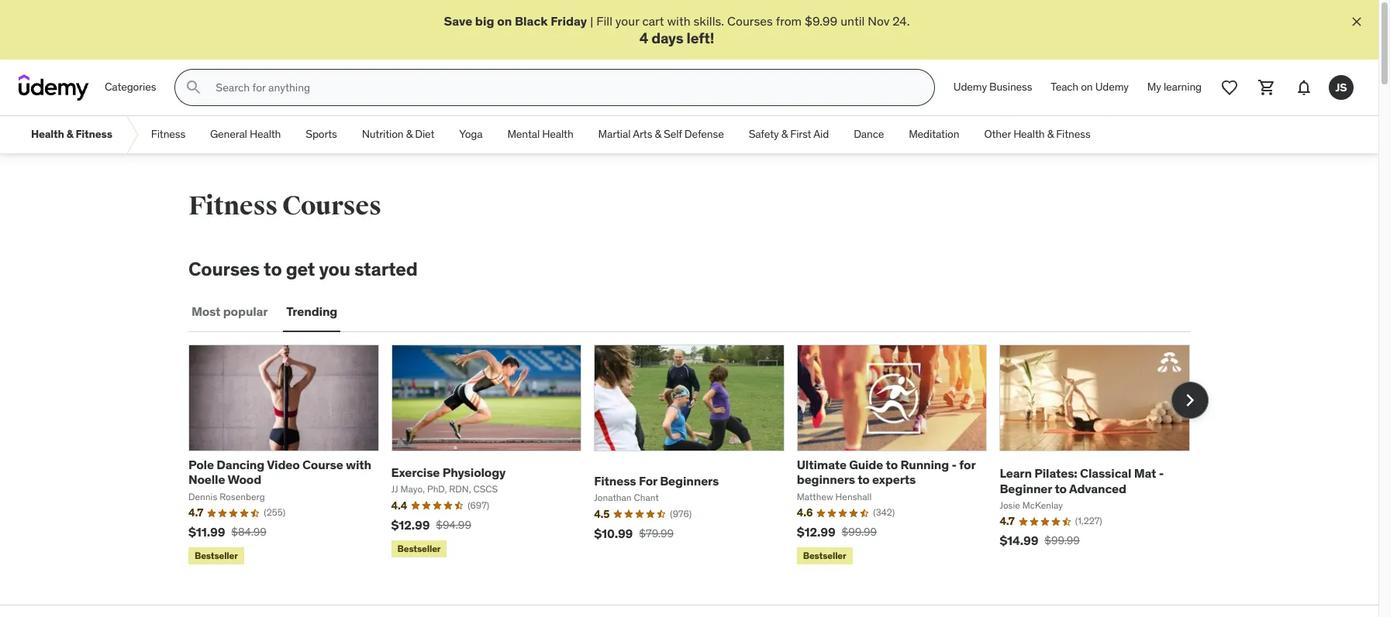 Task type: locate. For each thing, give the bounding box(es) containing it.
next image
[[1178, 389, 1203, 413]]

to left get
[[264, 258, 282, 282]]

health right general
[[250, 127, 281, 141]]

1 horizontal spatial udemy
[[1095, 80, 1129, 94]]

to right beginner
[[1055, 481, 1067, 497]]

learn pilates: classical mat - beginner to advanced
[[1000, 466, 1164, 497]]

3 health from the left
[[542, 127, 573, 141]]

health right other
[[1014, 127, 1045, 141]]

health for general health
[[250, 127, 281, 141]]

|
[[590, 13, 593, 29]]

trending
[[286, 304, 337, 320]]

0 vertical spatial with
[[667, 13, 691, 29]]

24.
[[893, 13, 910, 29]]

health right mental
[[542, 127, 573, 141]]

2 udemy from the left
[[1095, 80, 1129, 94]]

courses left from
[[727, 13, 773, 29]]

- inside learn pilates: classical mat - beginner to advanced
[[1159, 466, 1164, 482]]

pole dancing video course with noelle wood
[[188, 458, 371, 488]]

health inside general health "link"
[[250, 127, 281, 141]]

guide
[[849, 458, 883, 473]]

& down teach in the top right of the page
[[1047, 127, 1054, 141]]

submit search image
[[185, 78, 203, 97]]

1 udemy from the left
[[954, 80, 987, 94]]

with inside save big on black friday | fill your cart with skills. courses from $9.99 until nov 24. 4 days left!
[[667, 13, 691, 29]]

beginner
[[1000, 481, 1052, 497]]

aid
[[814, 127, 829, 141]]

4 health from the left
[[1014, 127, 1045, 141]]

trending button
[[283, 294, 341, 331]]

3 & from the left
[[655, 127, 661, 141]]

noelle
[[188, 472, 225, 488]]

your
[[616, 13, 639, 29]]

udemy left business
[[954, 80, 987, 94]]

&
[[66, 127, 73, 141], [406, 127, 413, 141], [655, 127, 661, 141], [781, 127, 788, 141], [1047, 127, 1054, 141]]

get
[[286, 258, 315, 282]]

2 horizontal spatial courses
[[727, 13, 773, 29]]

& left self
[[655, 127, 661, 141]]

started
[[354, 258, 418, 282]]

sports link
[[293, 116, 349, 154]]

teach on udemy link
[[1042, 69, 1138, 106]]

health down the udemy image
[[31, 127, 64, 141]]

teach on udemy
[[1051, 80, 1129, 94]]

health for other health & fitness
[[1014, 127, 1045, 141]]

5 & from the left
[[1047, 127, 1054, 141]]

skills.
[[694, 13, 724, 29]]

wishlist image
[[1220, 78, 1239, 97]]

0 horizontal spatial -
[[952, 458, 957, 473]]

- inside the ultimate guide to running - for beginners to experts
[[952, 458, 957, 473]]

0 horizontal spatial with
[[346, 458, 371, 473]]

my learning link
[[1138, 69, 1211, 106]]

ultimate guide to running - for beginners to experts link
[[797, 458, 976, 488]]

1 vertical spatial on
[[1081, 80, 1093, 94]]

diet
[[415, 127, 434, 141]]

black
[[515, 13, 548, 29]]

on inside save big on black friday | fill your cart with skills. courses from $9.99 until nov 24. 4 days left!
[[497, 13, 512, 29]]

pole
[[188, 458, 214, 473]]

0 vertical spatial on
[[497, 13, 512, 29]]

with up days
[[667, 13, 691, 29]]

& left diet
[[406, 127, 413, 141]]

-
[[952, 458, 957, 473], [1159, 466, 1164, 482]]

carousel element
[[188, 345, 1209, 569]]

udemy left the my
[[1095, 80, 1129, 94]]

0 horizontal spatial udemy
[[954, 80, 987, 94]]

2 vertical spatial courses
[[188, 258, 260, 282]]

friday
[[551, 13, 587, 29]]

0 horizontal spatial on
[[497, 13, 512, 29]]

with
[[667, 13, 691, 29], [346, 458, 371, 473]]

video
[[267, 458, 300, 473]]

- left for
[[952, 458, 957, 473]]

1 horizontal spatial courses
[[282, 190, 381, 223]]

yoga link
[[447, 116, 495, 154]]

udemy inside 'teach on udemy' link
[[1095, 80, 1129, 94]]

1 & from the left
[[66, 127, 73, 141]]

left!
[[687, 29, 714, 48]]

martial arts & self defense link
[[586, 116, 736, 154]]

health inside mental health link
[[542, 127, 573, 141]]

shopping cart with 0 items image
[[1258, 78, 1276, 97]]

most
[[192, 304, 220, 320]]

& down the udemy image
[[66, 127, 73, 141]]

beginners
[[660, 474, 719, 489]]

1 vertical spatial with
[[346, 458, 371, 473]]

big
[[475, 13, 494, 29]]

courses up you
[[282, 190, 381, 223]]

mental health
[[507, 127, 573, 141]]

0 vertical spatial courses
[[727, 13, 773, 29]]

general health
[[210, 127, 281, 141]]

advanced
[[1069, 481, 1127, 497]]

with right course
[[346, 458, 371, 473]]

yoga
[[459, 127, 483, 141]]

1 horizontal spatial with
[[667, 13, 691, 29]]

2 & from the left
[[406, 127, 413, 141]]

& left first at the right top of the page
[[781, 127, 788, 141]]

2 health from the left
[[250, 127, 281, 141]]

- for running
[[952, 458, 957, 473]]

save big on black friday | fill your cart with skills. courses from $9.99 until nov 24. 4 days left!
[[444, 13, 910, 48]]

0 horizontal spatial courses
[[188, 258, 260, 282]]

safety & first aid
[[749, 127, 829, 141]]

my learning
[[1147, 80, 1202, 94]]

health inside 'other health & fitness' link
[[1014, 127, 1045, 141]]

on right big
[[497, 13, 512, 29]]

self
[[664, 127, 682, 141]]

to
[[264, 258, 282, 282], [886, 458, 898, 473], [858, 472, 870, 488], [1055, 481, 1067, 497]]

- right mat
[[1159, 466, 1164, 482]]

fill
[[596, 13, 613, 29]]

pilates:
[[1035, 466, 1078, 482]]

courses to get you started
[[188, 258, 418, 282]]

4 & from the left
[[781, 127, 788, 141]]

fitness left for
[[594, 474, 636, 489]]

wood
[[228, 472, 261, 488]]

nutrition & diet link
[[349, 116, 447, 154]]

fitness
[[76, 127, 112, 141], [151, 127, 185, 141], [1056, 127, 1091, 141], [188, 190, 278, 223], [594, 474, 636, 489]]

on
[[497, 13, 512, 29], [1081, 80, 1093, 94]]

1 horizontal spatial -
[[1159, 466, 1164, 482]]

health
[[31, 127, 64, 141], [250, 127, 281, 141], [542, 127, 573, 141], [1014, 127, 1045, 141]]

fitness link
[[139, 116, 198, 154]]

nov
[[868, 13, 890, 29]]

on right teach in the top right of the page
[[1081, 80, 1093, 94]]

popular
[[223, 304, 268, 320]]

1 health from the left
[[31, 127, 64, 141]]

udemy business link
[[944, 69, 1042, 106]]

Search for anything text field
[[213, 75, 916, 101]]

4
[[639, 29, 648, 48]]

learn
[[1000, 466, 1032, 482]]

udemy
[[954, 80, 987, 94], [1095, 80, 1129, 94]]

courses up most popular
[[188, 258, 260, 282]]



Task type: describe. For each thing, give the bounding box(es) containing it.
arts
[[633, 127, 652, 141]]

mat
[[1134, 466, 1156, 482]]

dance link
[[841, 116, 896, 154]]

mental health link
[[495, 116, 586, 154]]

general health link
[[198, 116, 293, 154]]

& for nutrition
[[406, 127, 413, 141]]

with inside "pole dancing video course with noelle wood"
[[346, 458, 371, 473]]

close image
[[1349, 14, 1365, 29]]

for
[[959, 458, 976, 473]]

dance
[[854, 127, 884, 141]]

categories button
[[95, 69, 165, 106]]

& for health
[[66, 127, 73, 141]]

save
[[444, 13, 472, 29]]

to inside learn pilates: classical mat - beginner to advanced
[[1055, 481, 1067, 497]]

martial arts & self defense
[[598, 127, 724, 141]]

running
[[901, 458, 949, 473]]

fitness down teach in the top right of the page
[[1056, 127, 1091, 141]]

you
[[319, 258, 350, 282]]

experts
[[872, 472, 916, 488]]

fitness courses
[[188, 190, 381, 223]]

health & fitness
[[31, 127, 112, 141]]

pole dancing video course with noelle wood link
[[188, 458, 371, 488]]

most popular button
[[188, 294, 271, 331]]

fitness for beginners link
[[594, 474, 719, 489]]

teach
[[1051, 80, 1079, 94]]

ultimate guide to running - for beginners to experts
[[797, 458, 976, 488]]

1 horizontal spatial on
[[1081, 80, 1093, 94]]

course
[[302, 458, 343, 473]]

mental
[[507, 127, 540, 141]]

until
[[841, 13, 865, 29]]

physiology
[[442, 465, 506, 481]]

learning
[[1164, 80, 1202, 94]]

health inside health & fitness link
[[31, 127, 64, 141]]

first
[[790, 127, 811, 141]]

$9.99
[[805, 13, 838, 29]]

fitness inside exercise physiology fitness for beginners
[[594, 474, 636, 489]]

my
[[1147, 80, 1161, 94]]

to right guide
[[886, 458, 898, 473]]

days
[[651, 29, 683, 48]]

nutrition & diet
[[362, 127, 434, 141]]

other health & fitness link
[[972, 116, 1103, 154]]

beginners
[[797, 472, 855, 488]]

dancing
[[216, 458, 265, 473]]

- for mat
[[1159, 466, 1164, 482]]

cart
[[642, 13, 664, 29]]

safety & first aid link
[[736, 116, 841, 154]]

js link
[[1323, 69, 1360, 106]]

notifications image
[[1295, 78, 1313, 97]]

classical
[[1080, 466, 1132, 482]]

other health & fitness
[[984, 127, 1091, 141]]

sports
[[306, 127, 337, 141]]

& for safety
[[781, 127, 788, 141]]

fitness left arrow pointing to subcategory menu links icon
[[76, 127, 112, 141]]

meditation link
[[896, 116, 972, 154]]

js
[[1336, 80, 1347, 94]]

defense
[[684, 127, 724, 141]]

udemy image
[[19, 75, 89, 101]]

1 vertical spatial courses
[[282, 190, 381, 223]]

categories
[[105, 80, 156, 94]]

meditation
[[909, 127, 959, 141]]

udemy inside udemy business link
[[954, 80, 987, 94]]

most popular
[[192, 304, 268, 320]]

nutrition
[[362, 127, 404, 141]]

to left experts
[[858, 472, 870, 488]]

health & fitness link
[[19, 116, 125, 154]]

exercise physiology link
[[391, 465, 506, 481]]

exercise physiology fitness for beginners
[[391, 465, 719, 489]]

fitness right arrow pointing to subcategory menu links icon
[[151, 127, 185, 141]]

fitness down general
[[188, 190, 278, 223]]

health for mental health
[[542, 127, 573, 141]]

general
[[210, 127, 247, 141]]

courses inside save big on black friday | fill your cart with skills. courses from $9.99 until nov 24. 4 days left!
[[727, 13, 773, 29]]

other
[[984, 127, 1011, 141]]

from
[[776, 13, 802, 29]]

for
[[639, 474, 657, 489]]

exercise
[[391, 465, 440, 481]]

safety
[[749, 127, 779, 141]]

udemy business
[[954, 80, 1032, 94]]

ultimate
[[797, 458, 847, 473]]

arrow pointing to subcategory menu links image
[[125, 116, 139, 154]]

business
[[989, 80, 1032, 94]]

learn pilates: classical mat - beginner to advanced link
[[1000, 466, 1164, 497]]



Task type: vqa. For each thing, say whether or not it's contained in the screenshot.
Categories dropdown button
yes



